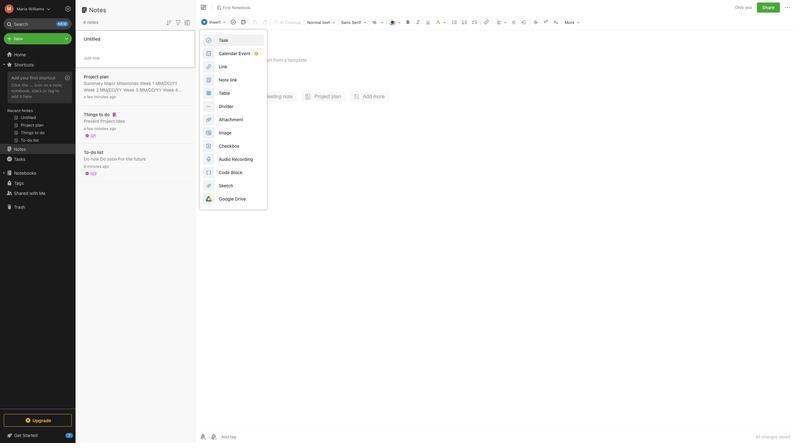Task type: vqa. For each thing, say whether or not it's contained in the screenshot.
1 to the left
yes



Task type: describe. For each thing, give the bounding box(es) containing it.
mm/dd/yy up track...
[[156, 80, 178, 86]]

notebooks link
[[0, 168, 75, 178]]

mm/dd/yy down the summary
[[84, 94, 106, 99]]

mm/dd/yy up started
[[123, 94, 145, 99]]

your
[[20, 75, 29, 80]]

bulleted list image
[[451, 18, 459, 26]]

1 vertical spatial 4
[[175, 87, 178, 92]]

checkbox
[[219, 143, 240, 149]]

new
[[58, 22, 67, 26]]

0 horizontal spatial 2
[[96, 87, 99, 92]]

image link
[[200, 126, 267, 140]]

share button
[[757, 3, 780, 13]]

Search text field
[[8, 18, 67, 30]]

notebooks
[[14, 170, 36, 176]]

plan
[[100, 74, 109, 79]]

16
[[372, 20, 377, 25]]

superscript image
[[542, 18, 550, 26]]

only you
[[736, 5, 752, 10]]

new search field
[[8, 18, 69, 30]]

google drive
[[219, 196, 246, 202]]

1 horizontal spatial 1
[[157, 94, 159, 99]]

first
[[223, 5, 231, 10]]

1 vertical spatial minutes
[[94, 126, 108, 131]]

share
[[763, 5, 775, 10]]

add
[[11, 94, 19, 99]]

list
[[97, 149, 103, 155]]

maria williams
[[17, 6, 44, 11]]

the inside "group"
[[22, 82, 28, 88]]

saved
[[779, 434, 790, 439]]

1 horizontal spatial do
[[104, 112, 110, 117]]

me
[[39, 190, 45, 196]]

note,
[[53, 82, 63, 88]]

insert
[[209, 20, 221, 25]]

sketch
[[219, 183, 233, 188]]

0 vertical spatial ago
[[110, 94, 116, 99]]

0/3
[[91, 171, 97, 176]]

notebook
[[232, 5, 251, 10]]

new button
[[4, 33, 72, 44]]

calendar event image
[[239, 18, 248, 26]]

google drive link
[[200, 192, 267, 206]]

first
[[30, 75, 38, 80]]

link
[[219, 64, 228, 69]]

audio
[[219, 157, 231, 162]]

started
[[129, 100, 148, 106]]

audio recording
[[219, 157, 253, 162]]

1 a few minutes ago from the top
[[84, 94, 116, 99]]

on
[[44, 82, 48, 88]]

expand note image
[[200, 4, 208, 11]]

milestones
[[117, 80, 139, 86]]

get
[[14, 433, 21, 438]]

note link link
[[200, 73, 267, 87]]

Insert field
[[200, 18, 228, 26]]

add
[[11, 75, 19, 80]]

soon
[[107, 156, 117, 161]]

divider
[[219, 104, 234, 109]]

add tag image
[[210, 433, 218, 441]]

a inside icon on a note, notebook, stack or tag to add it here.
[[49, 82, 52, 88]]

0/1
[[91, 133, 96, 138]]

strikethrough image
[[532, 18, 540, 26]]

shared with me
[[14, 190, 45, 196]]

or
[[43, 88, 47, 93]]

1 do from the left
[[84, 156, 89, 161]]

all
[[756, 434, 761, 439]]

you
[[745, 5, 752, 10]]

it
[[20, 94, 22, 99]]

mm/dd/yy up on
[[140, 87, 162, 92]]

with
[[29, 190, 38, 196]]

upgrade button
[[4, 414, 72, 427]]

insert link image
[[482, 18, 491, 26]]

outdent image
[[520, 18, 529, 26]]

project plan
[[84, 74, 109, 79]]

to-do list
[[84, 149, 103, 155]]

shortcut
[[39, 75, 55, 80]]

2 vertical spatial minutes
[[87, 164, 101, 169]]

Help and Learning task checklist field
[[0, 431, 76, 441]]

week up the legend
[[107, 94, 118, 99]]

here.
[[23, 94, 33, 99]]

note link
[[219, 77, 237, 83]]

calendar event link
[[200, 47, 267, 60]]

to-
[[84, 149, 91, 155]]

7
[[68, 433, 70, 437]]

click to collapse image
[[73, 431, 78, 439]]

not
[[118, 100, 128, 106]]

get started
[[14, 433, 38, 438]]

View options field
[[182, 18, 191, 26]]

0 horizontal spatial project
[[84, 74, 99, 79]]

just
[[84, 56, 91, 60]]

attachment
[[219, 117, 243, 122]]

bold image
[[404, 18, 413, 26]]

add a reminder image
[[199, 433, 207, 441]]

1 vertical spatial notes
[[22, 108, 33, 113]]

numbered list image
[[461, 18, 470, 26]]

indent image
[[510, 18, 519, 26]]

recent notes
[[7, 108, 33, 113]]

changes
[[762, 434, 778, 439]]

block
[[231, 170, 243, 175]]

code block link
[[200, 166, 267, 179]]

future
[[134, 156, 146, 161]]

task image
[[229, 18, 238, 26]]

click the ...
[[11, 82, 33, 88]]

2 few from the top
[[87, 126, 93, 131]]

table link
[[200, 87, 267, 100]]

upgrade
[[33, 418, 51, 423]]

table
[[219, 90, 230, 96]]

1 vertical spatial project
[[101, 118, 115, 124]]

week right the milestones
[[140, 80, 151, 86]]

serif
[[352, 20, 361, 25]]

Account field
[[0, 3, 50, 15]]

add filters image
[[174, 19, 182, 26]]

legend
[[102, 100, 117, 106]]

summary
[[84, 80, 103, 86]]

add your first shortcut
[[11, 75, 55, 80]]

recent
[[7, 108, 21, 113]]

trash link
[[0, 202, 75, 212]]

more actions image
[[784, 4, 792, 11]]

2 vertical spatial notes
[[14, 146, 26, 152]]

notes inside note list element
[[89, 6, 106, 14]]



Task type: locate. For each thing, give the bounding box(es) containing it.
0 vertical spatial a
[[49, 82, 52, 88]]

normal text
[[307, 20, 330, 25]]

group containing add your first shortcut
[[0, 70, 75, 146]]

on
[[149, 100, 156, 106]]

Add filters field
[[174, 18, 182, 26]]

icon on a note, notebook, stack or tag to add it here.
[[11, 82, 63, 99]]

settings image
[[64, 5, 72, 13]]

shortcuts
[[14, 62, 34, 67]]

2 up track...
[[171, 94, 173, 99]]

shared
[[14, 190, 28, 196]]

0 horizontal spatial to
[[55, 88, 59, 93]]

3 up things
[[84, 100, 86, 106]]

minutes up the legend
[[94, 94, 108, 99]]

Sort options field
[[165, 18, 173, 26]]

0 vertical spatial now
[[92, 56, 100, 60]]

Alignment field
[[493, 18, 509, 27]]

week
[[140, 80, 151, 86], [84, 87, 95, 92], [123, 87, 135, 92], [163, 87, 174, 92], [107, 94, 118, 99]]

idea
[[116, 118, 125, 124]]

ago down the present project idea
[[110, 126, 116, 131]]

note window element
[[196, 0, 795, 443]]

2 a few minutes ago from the top
[[84, 126, 116, 131]]

more
[[565, 20, 575, 25]]

trash
[[14, 204, 25, 210]]

Heading level field
[[305, 18, 338, 27]]

6 minutes ago
[[84, 164, 109, 169]]

minutes up the 0/3
[[87, 164, 101, 169]]

0 horizontal spatial do
[[91, 149, 96, 155]]

0 vertical spatial 1
[[152, 80, 154, 86]]

tag
[[48, 88, 54, 93]]

note
[[219, 77, 229, 83]]

2 vertical spatial ago
[[102, 164, 109, 169]]

mm/dd/yy down major
[[100, 87, 122, 92]]

the left ...
[[22, 82, 28, 88]]

a down present
[[84, 126, 86, 131]]

do left list
[[91, 149, 96, 155]]

1 horizontal spatial 3
[[136, 87, 138, 92]]

code
[[219, 170, 230, 175]]

0 vertical spatial 4
[[83, 20, 86, 25]]

do up the present project idea
[[104, 112, 110, 117]]

More actions field
[[784, 3, 792, 13]]

williams
[[28, 6, 44, 11]]

1 few from the top
[[87, 94, 93, 99]]

project
[[84, 74, 99, 79], [101, 118, 115, 124]]

Font family field
[[339, 18, 368, 27]]

tasks
[[14, 156, 25, 162]]

1 vertical spatial do
[[91, 149, 96, 155]]

to up the present project idea
[[99, 112, 103, 117]]

0 vertical spatial do
[[104, 112, 110, 117]]

do now do soon for the future
[[84, 156, 146, 161]]

ago up the legend
[[110, 94, 116, 99]]

1 up on
[[152, 80, 154, 86]]

now for do
[[91, 156, 99, 161]]

0 horizontal spatial 3
[[84, 100, 86, 106]]

sans serif
[[341, 20, 361, 25]]

to down "note,"
[[55, 88, 59, 93]]

text
[[323, 20, 330, 25]]

started
[[23, 433, 38, 438]]

notes up tasks at the top left
[[14, 146, 26, 152]]

3
[[136, 87, 138, 92], [84, 100, 86, 106]]

sans
[[341, 20, 351, 25]]

click
[[11, 82, 21, 88]]

2 down the summary
[[96, 87, 99, 92]]

0 horizontal spatial the
[[22, 82, 28, 88]]

project left idea
[[101, 118, 115, 124]]

1 vertical spatial few
[[87, 126, 93, 131]]

to inside note list element
[[99, 112, 103, 117]]

4
[[83, 20, 86, 25], [175, 87, 178, 92], [98, 100, 101, 106]]

all changes saved
[[756, 434, 790, 439]]

few down present
[[87, 126, 93, 131]]

Note Editor text field
[[196, 30, 795, 430]]

do
[[104, 112, 110, 117], [91, 149, 96, 155]]

things to do
[[84, 112, 110, 117]]

now for just
[[92, 56, 100, 60]]

a right on
[[49, 82, 52, 88]]

calendar event
[[219, 51, 250, 56]]

few down the summary
[[87, 94, 93, 99]]

1 vertical spatial to
[[99, 112, 103, 117]]

More field
[[563, 18, 582, 27]]

1 horizontal spatial the
[[126, 156, 133, 161]]

2 vertical spatial a
[[84, 126, 86, 131]]

1 vertical spatial now
[[91, 156, 99, 161]]

major
[[104, 80, 116, 86]]

group
[[0, 70, 75, 146]]

Font size field
[[370, 18, 386, 27]]

code block
[[219, 170, 243, 175]]

5
[[119, 94, 122, 99]]

week up track...
[[163, 87, 174, 92]]

home
[[14, 52, 26, 57]]

mm/dd/yy
[[156, 80, 178, 86], [100, 87, 122, 92], [140, 87, 162, 92], [84, 94, 106, 99], [123, 94, 145, 99]]

the
[[22, 82, 28, 88], [126, 156, 133, 161]]

checklist image
[[471, 18, 480, 26]]

Highlight field
[[433, 18, 448, 27]]

2
[[96, 87, 99, 92], [171, 94, 173, 99]]

do down list
[[100, 156, 106, 161]]

2 do from the left
[[100, 156, 106, 161]]

underline image
[[424, 18, 433, 26]]

1 vertical spatial the
[[126, 156, 133, 161]]

the inside note list element
[[126, 156, 133, 161]]

task link
[[200, 34, 267, 47]]

for
[[118, 156, 125, 161]]

task inside dropdown list menu
[[219, 37, 228, 43]]

tree
[[0, 49, 76, 408]]

0 vertical spatial the
[[22, 82, 28, 88]]

1 horizontal spatial 4
[[98, 100, 101, 106]]

1 vertical spatial 2
[[171, 94, 173, 99]]

track...
[[157, 100, 175, 106]]

1 vertical spatial 1
[[157, 94, 159, 99]]

calendar
[[219, 51, 238, 56]]

a few minutes ago up the legend
[[84, 94, 116, 99]]

1 vertical spatial a few minutes ago
[[84, 126, 116, 131]]

to inside icon on a note, notebook, stack or tag to add it here.
[[55, 88, 59, 93]]

sketch link
[[200, 179, 267, 192]]

first notebook button
[[215, 3, 253, 12]]

0 vertical spatial few
[[87, 94, 93, 99]]

subscript image
[[552, 18, 561, 26]]

0 vertical spatial minutes
[[94, 94, 108, 99]]

notes up notes
[[89, 6, 106, 14]]

1 vertical spatial 3
[[84, 100, 86, 106]]

0 horizontal spatial do
[[84, 156, 89, 161]]

0 vertical spatial 3
[[136, 87, 138, 92]]

now right just
[[92, 56, 100, 60]]

a
[[49, 82, 52, 88], [84, 94, 86, 99], [84, 126, 86, 131]]

shared with me link
[[0, 188, 75, 198]]

minutes down the present project idea
[[94, 126, 108, 131]]

project up the summary
[[84, 74, 99, 79]]

ago down "soon"
[[102, 164, 109, 169]]

things
[[84, 112, 98, 117]]

italic image
[[414, 18, 423, 26]]

notes
[[89, 6, 106, 14], [22, 108, 33, 113], [14, 146, 26, 152]]

the right for
[[126, 156, 133, 161]]

drive
[[235, 196, 246, 202]]

normal
[[307, 20, 321, 25]]

1 up track...
[[157, 94, 159, 99]]

1 horizontal spatial to
[[99, 112, 103, 117]]

dropdown list menu
[[200, 34, 267, 206]]

0 horizontal spatial 4
[[83, 20, 86, 25]]

1 horizontal spatial project
[[101, 118, 115, 124]]

link
[[230, 77, 237, 83]]

recording
[[232, 157, 253, 162]]

divider link
[[200, 100, 267, 113]]

a few minutes ago down the present project idea
[[84, 126, 116, 131]]

first notebook
[[223, 5, 251, 10]]

shortcuts button
[[0, 60, 75, 70]]

notes link
[[0, 144, 75, 154]]

summary major milestones week 1 mm/dd/yy week 2 mm/dd/yy week 3 mm/dd/yy week 4 mm/dd/yy week 5 mm/dd/yy task 1 task 2 task 3 task 4 legend not started on track...
[[84, 80, 184, 106]]

week down the summary
[[84, 87, 95, 92]]

event
[[239, 51, 250, 56]]

checkbox link
[[200, 140, 267, 153]]

1 vertical spatial a
[[84, 94, 86, 99]]

Add tag field
[[221, 434, 268, 440]]

0 vertical spatial project
[[84, 74, 99, 79]]

1 vertical spatial ago
[[110, 126, 116, 131]]

image
[[219, 130, 232, 135]]

week down the milestones
[[123, 87, 135, 92]]

ago
[[110, 94, 116, 99], [110, 126, 116, 131], [102, 164, 109, 169]]

0 vertical spatial 2
[[96, 87, 99, 92]]

notes
[[87, 20, 98, 25]]

google
[[219, 196, 234, 202]]

link link
[[200, 60, 267, 73]]

1 horizontal spatial do
[[100, 156, 106, 161]]

do down to-
[[84, 156, 89, 161]]

only
[[736, 5, 744, 10]]

home link
[[0, 49, 76, 60]]

now down to-do list
[[91, 156, 99, 161]]

2 vertical spatial 4
[[98, 100, 101, 106]]

present project idea
[[84, 118, 125, 124]]

expand notebooks image
[[2, 170, 7, 175]]

Font color field
[[387, 18, 403, 27]]

notes right recent
[[22, 108, 33, 113]]

tree containing home
[[0, 49, 76, 408]]

a down the summary
[[84, 94, 86, 99]]

now
[[92, 56, 100, 60], [91, 156, 99, 161]]

3 down the milestones
[[136, 87, 138, 92]]

0 horizontal spatial 1
[[152, 80, 154, 86]]

notebook,
[[11, 88, 31, 93]]

0 vertical spatial to
[[55, 88, 59, 93]]

4 notes
[[83, 20, 98, 25]]

0 vertical spatial a few minutes ago
[[84, 94, 116, 99]]

0 vertical spatial notes
[[89, 6, 106, 14]]

tags
[[14, 180, 24, 186]]

do
[[84, 156, 89, 161], [100, 156, 106, 161]]

1 horizontal spatial 2
[[171, 94, 173, 99]]

2 horizontal spatial 4
[[175, 87, 178, 92]]

note list element
[[76, 0, 196, 443]]



